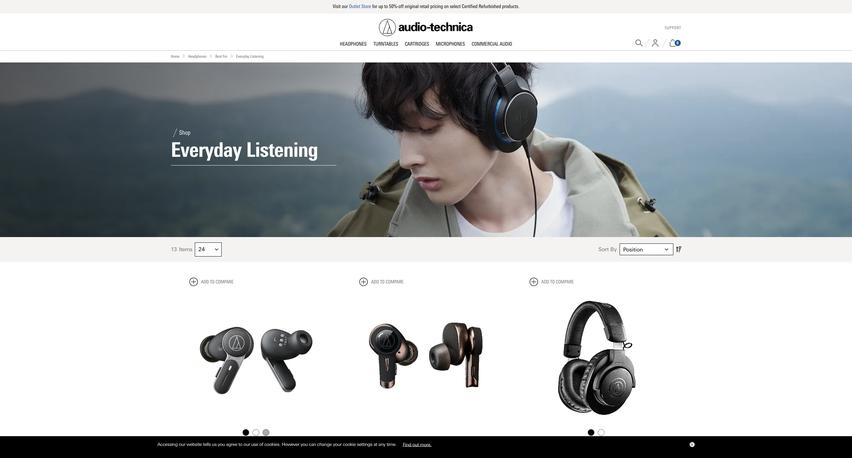 Task type: locate. For each thing, give the bounding box(es) containing it.
breadcrumbs image right for
[[230, 54, 234, 58]]

use
[[251, 442, 258, 448]]

outlet store link
[[349, 3, 371, 9]]

2 option group from the left
[[529, 428, 664, 438]]

you right the us
[[218, 442, 225, 448]]

headphones inside "link"
[[340, 41, 367, 47]]

commercial audio
[[472, 41, 513, 47]]

1 you from the left
[[218, 442, 225, 448]]

0 vertical spatial everyday
[[236, 54, 249, 59]]

carrat down image
[[215, 248, 219, 251], [665, 248, 669, 251]]

1 option group from the left
[[189, 428, 323, 438]]

compare for ath twx7 image
[[216, 279, 234, 285]]

2 horizontal spatial add to compare
[[542, 279, 574, 285]]

add for add to compare button for ath twx7 image
[[201, 279, 209, 285]]

you left can on the left of the page
[[301, 442, 308, 448]]

2 horizontal spatial compare
[[556, 279, 574, 285]]

add to compare
[[201, 279, 234, 285], [372, 279, 404, 285], [542, 279, 574, 285]]

everyday down shop
[[171, 138, 242, 162]]

2 horizontal spatial breadcrumbs image
[[230, 54, 234, 58]]

everyday listening image
[[0, 62, 853, 237]]

cookies.
[[265, 442, 281, 448]]

your
[[333, 442, 342, 448]]

sort by
[[599, 246, 617, 253]]

0 horizontal spatial add to compare
[[201, 279, 234, 285]]

0 horizontal spatial you
[[218, 442, 225, 448]]

products.
[[503, 3, 520, 9]]

shop
[[179, 129, 191, 137]]

3 add from the left
[[542, 279, 550, 285]]

3 add to compare button from the left
[[530, 278, 574, 286]]

find out more.
[[403, 442, 432, 448]]

carrat down image left set descending direction image
[[665, 248, 669, 251]]

1 horizontal spatial option group
[[529, 428, 664, 438]]

breadcrumbs image left best
[[210, 54, 213, 58]]

0 horizontal spatial breadcrumbs image
[[182, 54, 186, 58]]

sort
[[599, 246, 609, 253]]

breadcrumbs image for headphones
[[182, 54, 186, 58]]

listening
[[250, 54, 264, 59], [246, 138, 318, 162]]

1 horizontal spatial headphones link
[[337, 41, 370, 48]]

1 vertical spatial everyday
[[171, 138, 242, 162]]

certified
[[462, 3, 478, 9]]

1 compare from the left
[[216, 279, 234, 285]]

0 horizontal spatial add to compare button
[[189, 278, 234, 286]]

carrat down image right 'items' on the bottom left of the page
[[215, 248, 219, 251]]

turntables link
[[370, 41, 402, 48]]

13 items
[[171, 246, 192, 253]]

our left use
[[244, 442, 250, 448]]

our left website in the left of the page
[[179, 442, 186, 448]]

store
[[362, 3, 371, 9]]

0 horizontal spatial our
[[179, 442, 186, 448]]

headphones link left turntables
[[337, 41, 370, 48]]

0 horizontal spatial option group
[[189, 428, 323, 438]]

option group for ath twx7 image
[[189, 428, 323, 438]]

add
[[201, 279, 209, 285], [372, 279, 379, 285], [542, 279, 550, 285]]

our
[[342, 3, 348, 9], [179, 442, 186, 448], [244, 442, 250, 448]]

cookie
[[343, 442, 356, 448]]

1 horizontal spatial breadcrumbs image
[[210, 54, 213, 58]]

1 add to compare button from the left
[[189, 278, 234, 286]]

0 vertical spatial everyday listening
[[236, 54, 264, 59]]

0 horizontal spatial compare
[[216, 279, 234, 285]]

our for visit
[[342, 3, 348, 9]]

commercial
[[472, 41, 499, 47]]

settings
[[357, 442, 373, 448]]

everyday right for
[[236, 54, 249, 59]]

2 horizontal spatial our
[[342, 3, 348, 9]]

2 compare from the left
[[386, 279, 404, 285]]

headphones link left best
[[188, 53, 207, 60]]

magnifying glass image
[[636, 39, 643, 47]]

us
[[212, 442, 217, 448]]

option group for ath m20xbt image
[[529, 428, 664, 438]]

0 vertical spatial listening
[[250, 54, 264, 59]]

of
[[260, 442, 263, 448]]

compare
[[216, 279, 234, 285], [386, 279, 404, 285], [556, 279, 574, 285]]

to
[[385, 3, 388, 9], [210, 279, 215, 285], [380, 279, 385, 285], [551, 279, 555, 285], [239, 442, 243, 448]]

1 breadcrumbs image from the left
[[182, 54, 186, 58]]

1 vertical spatial headphones link
[[188, 53, 207, 60]]

1 horizontal spatial you
[[301, 442, 308, 448]]

0 horizontal spatial add
[[201, 279, 209, 285]]

everyday
[[236, 54, 249, 59], [171, 138, 242, 162]]

1 horizontal spatial carrat down image
[[665, 248, 669, 251]]

at
[[374, 442, 378, 448]]

everyday listening
[[236, 54, 264, 59], [171, 138, 318, 162]]

2 you from the left
[[301, 442, 308, 448]]

ath twx9 image
[[360, 292, 493, 425]]

2 add from the left
[[372, 279, 379, 285]]

1 horizontal spatial add to compare button
[[360, 278, 404, 286]]

1 horizontal spatial headphones
[[340, 41, 367, 47]]

add for add to compare button corresponding to ath m20xbt image
[[542, 279, 550, 285]]

1 horizontal spatial add to compare
[[372, 279, 404, 285]]

visit our outlet store for up to 50%-off original retail pricing on select certified refurbished products.
[[333, 3, 520, 9]]

2 horizontal spatial divider line image
[[663, 39, 667, 47]]

3 add to compare from the left
[[542, 279, 574, 285]]

headphones link
[[337, 41, 370, 48], [188, 53, 207, 60]]

1 add to compare from the left
[[201, 279, 234, 285]]

headphones left turntables
[[340, 41, 367, 47]]

cross image
[[691, 444, 694, 446]]

3 compare from the left
[[556, 279, 574, 285]]

tells
[[203, 442, 211, 448]]

breadcrumbs image right home
[[182, 54, 186, 58]]

store logo image
[[379, 19, 474, 36]]

headphones
[[340, 41, 367, 47], [188, 54, 207, 59]]

our right visit
[[342, 3, 348, 9]]

time.
[[387, 442, 397, 448]]

refurbished
[[479, 3, 501, 9]]

cartridges
[[405, 41, 430, 47]]

divider line image
[[646, 39, 650, 47], [663, 39, 667, 47], [171, 129, 179, 137]]

1 vertical spatial headphones
[[188, 54, 207, 59]]

breadcrumbs image
[[182, 54, 186, 58], [210, 54, 213, 58], [230, 54, 234, 58]]

1 add from the left
[[201, 279, 209, 285]]

accessing our website tells us you agree to our use of cookies. however you can change your cookie settings at any time.
[[158, 442, 398, 448]]

1 horizontal spatial our
[[244, 442, 250, 448]]

0 horizontal spatial headphones
[[188, 54, 207, 59]]

1 horizontal spatial compare
[[386, 279, 404, 285]]

you
[[218, 442, 225, 448], [301, 442, 308, 448]]

breadcrumbs image for best for
[[210, 54, 213, 58]]

2 horizontal spatial add
[[542, 279, 550, 285]]

turntables
[[374, 41, 399, 47]]

1 horizontal spatial add
[[372, 279, 379, 285]]

0 vertical spatial headphones
[[340, 41, 367, 47]]

agree
[[226, 442, 237, 448]]

50%-
[[389, 3, 399, 9]]

support link
[[665, 26, 682, 30]]

2 add to compare from the left
[[372, 279, 404, 285]]

13
[[171, 246, 177, 253]]

retail
[[420, 3, 430, 9]]

headphones left best
[[188, 54, 207, 59]]

2 horizontal spatial add to compare button
[[530, 278, 574, 286]]

audio
[[500, 41, 513, 47]]

visit
[[333, 3, 341, 9]]

0 horizontal spatial carrat down image
[[215, 248, 219, 251]]

option group
[[189, 428, 323, 438], [529, 428, 664, 438]]

find out more. link
[[398, 440, 437, 450]]

2 breadcrumbs image from the left
[[210, 54, 213, 58]]

add to compare button
[[189, 278, 234, 286], [360, 278, 404, 286], [530, 278, 574, 286]]

however
[[282, 442, 300, 448]]



Task type: describe. For each thing, give the bounding box(es) containing it.
2 carrat down image from the left
[[665, 248, 669, 251]]

add for second add to compare button from right
[[372, 279, 379, 285]]

headphones for the topmost 'headphones' "link"
[[340, 41, 367, 47]]

compare for ath m20xbt image
[[556, 279, 574, 285]]

add to compare button for ath m20xbt image
[[530, 278, 574, 286]]

0 vertical spatial headphones link
[[337, 41, 370, 48]]

on
[[445, 3, 449, 9]]

find
[[403, 442, 412, 448]]

1 horizontal spatial divider line image
[[646, 39, 650, 47]]

our for accessing
[[179, 442, 186, 448]]

add to compare for ath m20xbt image
[[542, 279, 574, 285]]

out
[[413, 442, 419, 448]]

basket image
[[670, 39, 677, 47]]

0 horizontal spatial headphones link
[[188, 53, 207, 60]]

for
[[373, 3, 378, 9]]

off
[[399, 3, 404, 9]]

0 link
[[670, 39, 682, 47]]

3 breadcrumbs image from the left
[[230, 54, 234, 58]]

more.
[[420, 442, 432, 448]]

commercial audio link
[[469, 41, 516, 48]]

original
[[405, 3, 419, 9]]

items
[[179, 246, 192, 253]]

add to compare button for ath twx7 image
[[189, 278, 234, 286]]

2 add to compare button from the left
[[360, 278, 404, 286]]

change
[[317, 442, 332, 448]]

up
[[379, 3, 383, 9]]

any
[[379, 442, 386, 448]]

headphones for left 'headphones' "link"
[[188, 54, 207, 59]]

by
[[611, 246, 617, 253]]

support
[[665, 26, 682, 30]]

set descending direction image
[[677, 245, 682, 254]]

outlet
[[349, 3, 361, 9]]

microphones
[[436, 41, 465, 47]]

1 vertical spatial everyday listening
[[171, 138, 318, 162]]

ath twx7 image
[[189, 292, 323, 425]]

add to compare for ath twx7 image
[[201, 279, 234, 285]]

microphones link
[[433, 41, 469, 48]]

for
[[223, 54, 228, 59]]

pricing
[[431, 3, 443, 9]]

home
[[171, 54, 180, 59]]

1 carrat down image from the left
[[215, 248, 219, 251]]

1 vertical spatial listening
[[246, 138, 318, 162]]

0 horizontal spatial divider line image
[[171, 129, 179, 137]]

website
[[187, 442, 202, 448]]

best for link
[[216, 53, 228, 60]]

home link
[[171, 53, 180, 60]]

accessing
[[158, 442, 178, 448]]

can
[[309, 442, 316, 448]]

ath m20xbt image
[[530, 292, 663, 425]]

best for
[[216, 54, 228, 59]]

best
[[216, 54, 222, 59]]

cartridges link
[[402, 41, 433, 48]]

select
[[450, 3, 461, 9]]

0
[[677, 41, 679, 45]]



Task type: vqa. For each thing, say whether or not it's contained in the screenshot.
-
no



